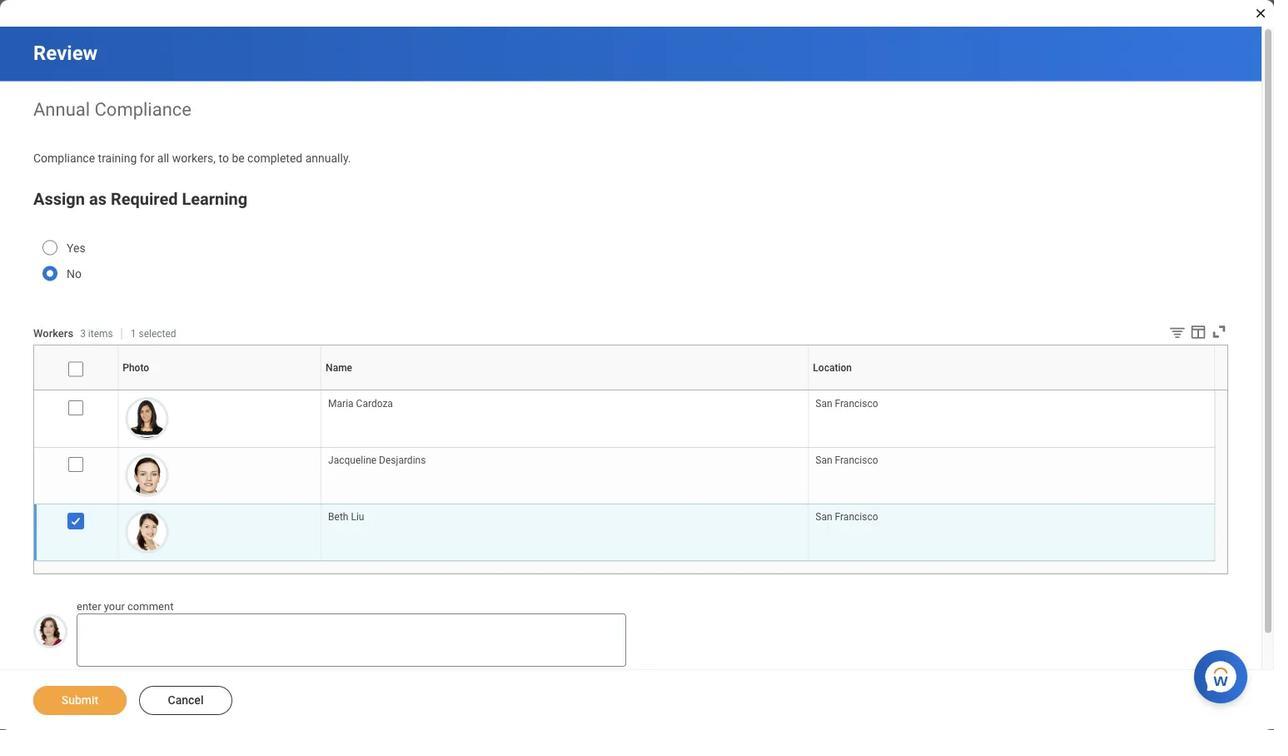 Task type: locate. For each thing, give the bounding box(es) containing it.
1 vertical spatial san francisco element
[[816, 451, 878, 466]]

row element
[[34, 345, 1218, 390]]

1 vertical spatial francisco
[[835, 455, 878, 466]]

no
[[67, 268, 82, 281]]

null column header
[[34, 390, 118, 391]]

1 vertical spatial name
[[563, 390, 566, 391]]

name down "row" element
[[563, 390, 566, 391]]

submit
[[61, 694, 98, 707]]

1 horizontal spatial photo
[[218, 390, 220, 391]]

photo inside "row" element
[[123, 362, 149, 373]]

0 horizontal spatial photo
[[123, 362, 149, 373]]

jacqueline desjardins element
[[328, 451, 426, 466]]

enter your comment text field
[[77, 614, 626, 667]]

enter your comment
[[77, 600, 174, 613]]

location inside "row" element
[[813, 362, 852, 373]]

beth
[[328, 511, 349, 523]]

1 vertical spatial san
[[816, 455, 832, 466]]

yes
[[67, 242, 85, 255]]

0 vertical spatial location
[[813, 362, 852, 373]]

2 vertical spatial san francisco
[[816, 511, 878, 523]]

beth liu
[[328, 511, 364, 523]]

learning
[[182, 190, 248, 209]]

photo
[[123, 362, 149, 373], [218, 390, 220, 391]]

workers
[[33, 327, 73, 340]]

0 horizontal spatial location
[[813, 362, 852, 373]]

be
[[232, 152, 245, 165]]

location button
[[1010, 390, 1014, 391]]

beth liu element
[[328, 508, 364, 523]]

1 vertical spatial san francisco
[[816, 455, 878, 466]]

2 vertical spatial san francisco element
[[816, 508, 878, 523]]

2 vertical spatial san
[[816, 511, 832, 523]]

2 san from the top
[[816, 455, 832, 466]]

desjardins
[[379, 455, 426, 466]]

1 vertical spatial location
[[1010, 390, 1013, 391]]

2 vertical spatial francisco
[[835, 511, 878, 523]]

fullscreen image
[[1210, 323, 1228, 341]]

0 vertical spatial name
[[326, 362, 352, 373]]

selected
[[139, 328, 176, 340]]

3
[[80, 328, 86, 340]]

workers 3 items
[[33, 327, 113, 340]]

1 horizontal spatial location
[[1010, 390, 1013, 391]]

name up maria
[[326, 362, 352, 373]]

3 san from the top
[[816, 511, 832, 523]]

photo button
[[218, 390, 221, 391]]

compliance
[[95, 98, 192, 120], [33, 152, 95, 165]]

your
[[104, 600, 125, 613]]

to
[[219, 152, 229, 165]]

san francisco for second san francisco 'element' from the top
[[816, 455, 878, 466]]

francisco
[[835, 398, 878, 410], [835, 455, 878, 466], [835, 511, 878, 523]]

0 vertical spatial san
[[816, 398, 832, 410]]

all
[[157, 152, 169, 165]]

toolbar
[[1156, 323, 1228, 345]]

comment
[[127, 600, 174, 613]]

employee's photo (beth liu) image
[[125, 510, 168, 554]]

compliance up assign
[[33, 152, 95, 165]]

cardoza
[[356, 398, 393, 410]]

training
[[98, 152, 137, 165]]

required
[[111, 190, 178, 209]]

san francisco element
[[816, 395, 878, 410], [816, 451, 878, 466], [816, 508, 878, 523]]

maria
[[328, 398, 354, 410]]

0 vertical spatial san francisco
[[816, 398, 878, 410]]

1 san francisco from the top
[[816, 398, 878, 410]]

0 vertical spatial san francisco element
[[816, 395, 878, 410]]

1 vertical spatial photo
[[218, 390, 220, 391]]

annual compliance
[[33, 98, 192, 120]]

2 san francisco from the top
[[816, 455, 878, 466]]

1 francisco from the top
[[835, 398, 878, 410]]

employee's photo (maria cardoza) image
[[125, 397, 168, 440]]

completed
[[247, 152, 303, 165]]

0 vertical spatial compliance
[[95, 98, 192, 120]]

select to filter grid data image
[[1168, 324, 1187, 341]]

0 vertical spatial photo
[[123, 362, 149, 373]]

3 san francisco from the top
[[816, 511, 878, 523]]

close review image
[[1254, 7, 1268, 20]]

assign as required learning button
[[33, 190, 248, 209]]

san
[[816, 398, 832, 410], [816, 455, 832, 466], [816, 511, 832, 523]]

compliance up the for
[[95, 98, 192, 120]]

san francisco
[[816, 398, 878, 410], [816, 455, 878, 466], [816, 511, 878, 523]]

name
[[326, 362, 352, 373], [563, 390, 566, 391]]

0 vertical spatial francisco
[[835, 398, 878, 410]]

location
[[813, 362, 852, 373], [1010, 390, 1013, 391]]

cancel button
[[139, 686, 232, 715]]

0 horizontal spatial name
[[326, 362, 352, 373]]

workday assistant region
[[1194, 644, 1254, 704]]



Task type: vqa. For each thing, say whether or not it's contained in the screenshot.
plus circle image
no



Task type: describe. For each thing, give the bounding box(es) containing it.
3 francisco from the top
[[835, 511, 878, 523]]

1 selected
[[131, 328, 176, 340]]

maria cardoza element
[[328, 395, 393, 410]]

null photo name location
[[75, 390, 1013, 391]]

as
[[89, 190, 107, 209]]

annually.
[[305, 152, 351, 165]]

jacqueline desjardins
[[328, 455, 426, 466]]

jacqueline
[[328, 455, 377, 466]]

for
[[140, 152, 154, 165]]

employee's photo (jacqueline desjardins) image
[[125, 454, 168, 497]]

san francisco for 1st san francisco 'element' from the bottom
[[816, 511, 878, 523]]

review dialog
[[0, 0, 1274, 730]]

annual
[[33, 98, 90, 120]]

1 vertical spatial compliance
[[33, 152, 95, 165]]

name inside "row" element
[[326, 362, 352, 373]]

name button
[[563, 390, 566, 391]]

assign
[[33, 190, 85, 209]]

employee's photo (logan mcneil) image
[[33, 615, 67, 649]]

assign as required learning group
[[33, 186, 623, 303]]

items
[[88, 328, 113, 340]]

compliance training for all workers, to be completed annually.
[[33, 152, 351, 165]]

check small image
[[66, 511, 86, 531]]

assign as required learning
[[33, 190, 248, 209]]

review main content
[[0, 27, 1274, 730]]

3 san francisco element from the top
[[816, 508, 878, 523]]

enter
[[77, 600, 101, 613]]

click to view/edit grid preferences image
[[1189, 323, 1208, 341]]

2 san francisco element from the top
[[816, 451, 878, 466]]

submit button
[[33, 686, 127, 715]]

1 horizontal spatial name
[[563, 390, 566, 391]]

san francisco for 1st san francisco 'element' from the top of the review main content
[[816, 398, 878, 410]]

2 francisco from the top
[[835, 455, 878, 466]]

maria cardoza
[[328, 398, 393, 410]]

1 san from the top
[[816, 398, 832, 410]]

null
[[75, 390, 77, 391]]

cancel
[[168, 694, 204, 707]]

1 san francisco element from the top
[[816, 395, 878, 410]]

toolbar inside review main content
[[1156, 323, 1228, 345]]

1
[[131, 328, 136, 340]]

review
[[33, 41, 98, 65]]

workers,
[[172, 152, 216, 165]]

liu
[[351, 511, 364, 523]]



